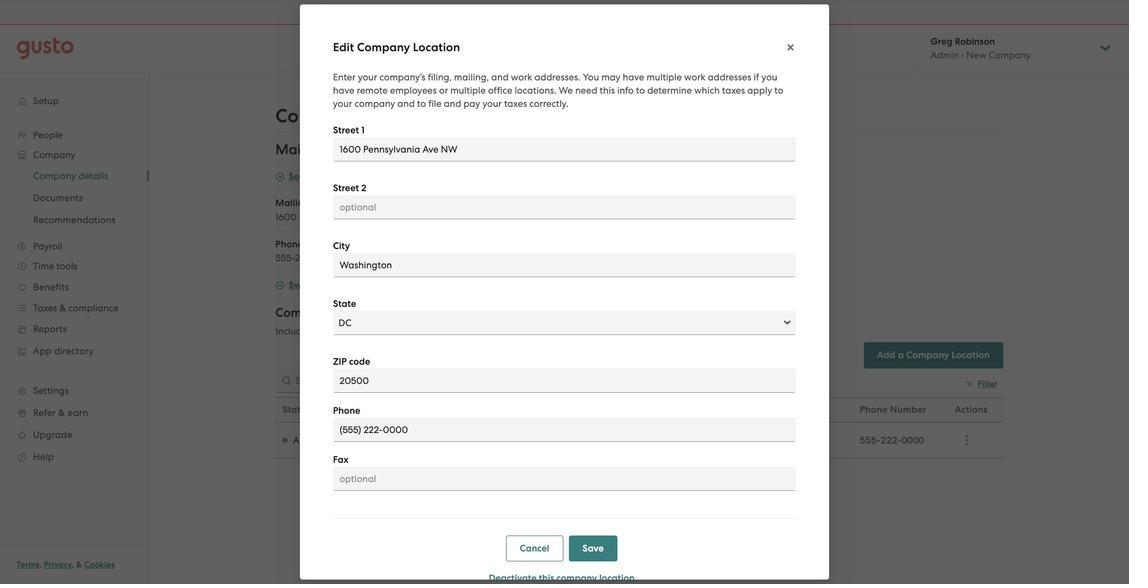 Task type: locate. For each thing, give the bounding box(es) containing it.
number
[[890, 404, 927, 416]]

locations
[[364, 105, 447, 127], [367, 306, 421, 320]]

company
[[357, 40, 410, 55], [275, 105, 360, 127], [313, 141, 376, 158], [275, 306, 331, 320], [336, 326, 378, 337], [907, 350, 950, 361]]

0 vertical spatial have
[[623, 72, 644, 83]]

locations up physical
[[367, 306, 421, 320]]

222-
[[295, 253, 314, 264], [881, 435, 902, 446]]

0 vertical spatial street
[[333, 125, 359, 136]]

1 horizontal spatial this
[[706, 212, 722, 223]]

need
[[575, 85, 598, 96]]

2 street from the top
[[333, 183, 359, 194]]

employees inside "mailing address" element
[[644, 212, 692, 223]]

Fax text field
[[333, 467, 796, 491]]

your down enter
[[333, 98, 352, 109]]

taxes down office
[[504, 98, 527, 109]]

washington, right nw
[[469, 435, 524, 446]]

phone number
[[860, 404, 927, 416]]

0 horizontal spatial this
[[600, 85, 615, 96]]

office
[[488, 85, 513, 96]]

mailing
[[275, 197, 310, 209], [320, 280, 354, 291]]

Phone text field
[[333, 418, 796, 442]]

this right at
[[706, 212, 722, 223]]

have down enter
[[333, 85, 355, 96]]

dc
[[455, 212, 468, 223], [526, 435, 539, 446]]

pay
[[464, 98, 480, 109]]

1600 inside mailing address 1600 pennsylvania ave nw, washington, dc 20500
[[275, 212, 297, 223]]

street 1
[[333, 125, 365, 136]]

ave
[[358, 212, 374, 223], [432, 435, 448, 446]]

0 vertical spatial employees
[[390, 85, 437, 96]]

1 horizontal spatial dc
[[526, 435, 539, 446]]

1 horizontal spatial 0000
[[902, 435, 924, 446]]

1600 up the fax
[[348, 435, 370, 446]]

employees down company's
[[390, 85, 437, 96]]

0 vertical spatial multiple
[[647, 72, 682, 83]]

edit for edit company location
[[333, 40, 354, 55]]

, left &
[[72, 560, 74, 570]]

remote
[[629, 404, 662, 416]]

location up filing,
[[413, 40, 460, 55]]

1 horizontal spatial 1600
[[348, 435, 370, 446]]

to
[[636, 85, 645, 96], [775, 85, 784, 96], [417, 98, 426, 109]]

0 vertical spatial pennsylvania
[[299, 212, 356, 223]]

555- up the 'switch'
[[275, 253, 295, 264]]

employees left at
[[644, 212, 692, 223]]

company locations
[[275, 105, 447, 127]]

1 work from the left
[[511, 72, 532, 83]]

0 vertical spatial location
[[413, 40, 460, 55]]

addresses.
[[535, 72, 581, 83]]

at
[[694, 212, 704, 223]]

filter button
[[960, 376, 1003, 393]]

phone up the 'switch'
[[275, 239, 303, 250]]

employees
[[754, 404, 800, 416]]

pennsylvania
[[299, 212, 356, 223], [373, 435, 430, 446]]

location
[[724, 212, 761, 223]]

1 horizontal spatial mailing
[[320, 280, 354, 291]]

to left file
[[417, 98, 426, 109]]

to right info
[[636, 85, 645, 96]]

multiple up determine
[[647, 72, 682, 83]]

,
[[40, 560, 42, 570], [72, 560, 74, 570]]

addresses
[[708, 72, 752, 83]]

to down the you
[[775, 85, 784, 96]]

no for no
[[628, 435, 641, 446]]

edit for edit employees at this location
[[624, 212, 642, 223]]

edit inside "mailing address" element
[[624, 212, 642, 223]]

0 horizontal spatial 555-
[[275, 253, 295, 264]]

address down "main company location" on the left of the page
[[344, 171, 380, 183]]

0 vertical spatial this
[[600, 85, 615, 96]]

1 horizontal spatial no
[[768, 435, 780, 446]]

1600 up phone 555-222-0000
[[275, 212, 297, 223]]

alert
[[0, 0, 1129, 25]]

multiple down mailing,
[[451, 85, 486, 96]]

ave left nw
[[432, 435, 448, 446]]

1 horizontal spatial 555-
[[860, 435, 881, 446]]

1 horizontal spatial 222-
[[881, 435, 902, 446]]

work up locations.
[[511, 72, 532, 83]]

0 horizontal spatial ave
[[358, 212, 374, 223]]

mailing up state
[[320, 280, 354, 291]]

address down 'street 2'
[[312, 197, 348, 209]]

you
[[762, 72, 778, 83]]

and down 'or'
[[444, 98, 461, 109]]

mailing inside button
[[320, 280, 354, 291]]

employees for no employees
[[783, 435, 830, 446]]

2 horizontal spatial phone
[[860, 404, 888, 416]]

20500 up phone element
[[470, 212, 499, 223]]

location inside button
[[952, 350, 990, 361]]

location up filter popup button
[[952, 350, 990, 361]]

mailing,
[[454, 72, 489, 83]]

your down office
[[483, 98, 502, 109]]

terms
[[17, 560, 40, 570]]

0000 inside phone 555-222-0000
[[314, 253, 339, 264]]

work
[[511, 72, 532, 83], [684, 72, 706, 83]]

your right enter
[[358, 72, 377, 83]]

0 horizontal spatial to
[[417, 98, 426, 109]]

save
[[583, 543, 604, 555]]

file
[[428, 98, 442, 109]]

remote location?
[[629, 404, 706, 416]]

have
[[623, 72, 644, 83], [333, 85, 355, 96]]

company down street 1
[[313, 141, 376, 158]]

Search field
[[275, 369, 551, 393]]

phone
[[275, 239, 303, 250], [860, 404, 888, 416], [333, 405, 360, 417]]

0000 down city
[[314, 253, 339, 264]]

1 horizontal spatial ave
[[432, 435, 448, 446]]

1 vertical spatial 20500
[[542, 435, 570, 446]]

correctly.
[[530, 98, 569, 109]]

1 horizontal spatial washington,
[[469, 435, 524, 446]]

phone 555-222-0000
[[275, 239, 339, 264]]

0 horizontal spatial edit
[[333, 40, 354, 55]]

0 horizontal spatial 222-
[[295, 253, 314, 264]]

20500 up fax text field
[[542, 435, 570, 446]]

1 horizontal spatial phone
[[333, 405, 360, 417]]

0 vertical spatial ave
[[358, 212, 374, 223]]

0 vertical spatial 555-
[[275, 253, 295, 264]]

ave left nw,
[[358, 212, 374, 223]]

status
[[283, 404, 310, 416]]

1 horizontal spatial remote
[[443, 326, 474, 337]]

0000 down number
[[902, 435, 924, 446]]

or
[[439, 85, 448, 96]]

1 vertical spatial locations
[[367, 306, 421, 320]]

location for main company location
[[380, 141, 436, 158]]

1 horizontal spatial ,
[[72, 560, 74, 570]]

employees
[[390, 85, 437, 96], [644, 212, 692, 223], [783, 435, 830, 446]]

1 horizontal spatial multiple
[[647, 72, 682, 83]]

0 horizontal spatial no
[[628, 435, 641, 446]]

account menu element
[[917, 25, 1113, 72]]

address up work
[[357, 280, 392, 291]]

2 vertical spatial employees
[[783, 435, 830, 446]]

company inside "add a company location" button
[[907, 350, 950, 361]]

0 horizontal spatial remote
[[357, 85, 388, 96]]

determine
[[648, 85, 692, 96]]

list
[[275, 197, 761, 272]]

street
[[333, 125, 359, 136], [333, 183, 359, 194]]

1 vertical spatial taxes
[[504, 98, 527, 109]]

and right physical
[[423, 326, 441, 337]]

222- down "phone number"
[[881, 435, 902, 446]]

555- inside phone 555-222-0000
[[275, 253, 295, 264]]

0 horizontal spatial multiple
[[451, 85, 486, 96]]

add a company location
[[877, 350, 990, 361]]

1 vertical spatial 0000
[[902, 435, 924, 446]]

this inside enter your company's filing, mailing, and work addresses. you may have multiple work addresses if you have remote employees or multiple office locations. we need this info to determine which taxes apply to your company and to file and pay your taxes correctly.
[[600, 85, 615, 96]]

0 horizontal spatial mailing
[[275, 197, 310, 209]]

1 horizontal spatial employees
[[644, 212, 692, 223]]

phone down the zip code
[[333, 405, 360, 417]]

0 vertical spatial 222-
[[295, 253, 314, 264]]

employees inside enter your company's filing, mailing, and work addresses. you may have multiple work addresses if you have remote employees or multiple office locations. we need this info to determine which taxes apply to your company and to file and pay your taxes correctly.
[[390, 85, 437, 96]]

0 horizontal spatial ,
[[40, 560, 42, 570]]

2 vertical spatial location
[[952, 350, 990, 361]]

's
[[378, 326, 384, 337]]

0 horizontal spatial employees
[[390, 85, 437, 96]]

location
[[413, 40, 460, 55], [380, 141, 436, 158], [952, 350, 990, 361]]

switch mailing address
[[289, 280, 392, 291]]

this down may
[[600, 85, 615, 96]]

1 vertical spatial multiple
[[451, 85, 486, 96]]

0 horizontal spatial 20500
[[470, 212, 499, 223]]

physical
[[386, 326, 421, 337]]

remote left locations
[[443, 326, 474, 337]]

1 vertical spatial employees
[[644, 212, 692, 223]]

0 vertical spatial dc
[[455, 212, 468, 223]]

20500 inside mailing address 1600 pennsylvania ave nw, washington, dc 20500
[[470, 212, 499, 223]]

0 vertical spatial mailing
[[275, 197, 310, 209]]

enter your company's filing, mailing, and work addresses. you may have multiple work addresses if you have remote employees or multiple office locations. we need this info to determine which taxes apply to your company and to file and pay your taxes correctly.
[[333, 72, 784, 109]]

and
[[491, 72, 509, 83], [398, 98, 415, 109], [444, 98, 461, 109], [423, 326, 441, 337]]

phone left number
[[860, 404, 888, 416]]

zip
[[333, 356, 347, 368]]

street left 2
[[333, 183, 359, 194]]

1 horizontal spatial pennsylvania
[[373, 435, 430, 446]]

mailing down select
[[275, 197, 310, 209]]

1 street from the top
[[333, 125, 359, 136]]

location inside group
[[380, 141, 436, 158]]

washington, right nw,
[[397, 212, 452, 223]]

0 vertical spatial locations
[[364, 105, 447, 127]]

0 horizontal spatial pennsylvania
[[299, 212, 356, 223]]

employees down employees button
[[783, 435, 830, 446]]

0 horizontal spatial have
[[333, 85, 355, 96]]

1 vertical spatial this
[[706, 212, 722, 223]]

work up which
[[684, 72, 706, 83]]

0 horizontal spatial 0000
[[314, 253, 339, 264]]

1 , from the left
[[40, 560, 42, 570]]

cookies button
[[84, 559, 115, 572]]

1 vertical spatial mailing
[[320, 280, 354, 291]]

0 horizontal spatial washington,
[[397, 212, 452, 223]]

info
[[617, 85, 634, 96]]

locations down company's
[[364, 105, 447, 127]]

mailing inside mailing address 1600 pennsylvania ave nw, washington, dc 20500
[[275, 197, 310, 209]]

1 horizontal spatial edit
[[624, 212, 642, 223]]

location down file
[[380, 141, 436, 158]]

0 horizontal spatial work
[[511, 72, 532, 83]]

, left privacy at the bottom left of page
[[40, 560, 42, 570]]

2 horizontal spatial your
[[483, 98, 502, 109]]

your
[[358, 72, 377, 83], [333, 98, 352, 109], [483, 98, 502, 109]]

and up office
[[491, 72, 509, 83]]

555-
[[275, 253, 295, 264], [860, 435, 881, 446]]

0 horizontal spatial 1600
[[275, 212, 297, 223]]

state
[[333, 298, 356, 310]]

terms , privacy , & cookies
[[17, 560, 115, 570]]

1 vertical spatial location
[[380, 141, 436, 158]]

address
[[344, 171, 380, 183], [312, 197, 348, 209], [357, 280, 392, 291], [348, 404, 383, 416]]

1 vertical spatial edit
[[624, 212, 642, 223]]

taxes down addresses
[[722, 85, 745, 96]]

0 horizontal spatial your
[[333, 98, 352, 109]]

2 horizontal spatial employees
[[783, 435, 830, 446]]

no down employees
[[768, 435, 780, 446]]

list containing mailing address
[[275, 197, 761, 272]]

0 horizontal spatial taxes
[[504, 98, 527, 109]]

0 vertical spatial 20500
[[470, 212, 499, 223]]

0 vertical spatial 1600
[[275, 212, 297, 223]]

no
[[768, 435, 780, 446], [628, 435, 641, 446]]

1 vertical spatial street
[[333, 183, 359, 194]]

taxes
[[722, 85, 745, 96], [504, 98, 527, 109]]

phone inside phone 555-222-0000
[[275, 239, 303, 250]]

dc inside mailing address 1600 pennsylvania ave nw, washington, dc 20500
[[455, 212, 468, 223]]

no down remote
[[628, 435, 641, 446]]

1600 pennsylvania ave nw  washington, dc 20500
[[348, 435, 570, 446]]

0 horizontal spatial phone
[[275, 239, 303, 250]]

222- up the 'switch'
[[295, 253, 314, 264]]

multiple
[[647, 72, 682, 83], [451, 85, 486, 96]]

add
[[877, 350, 896, 361]]

0 vertical spatial taxes
[[722, 85, 745, 96]]

555- down "phone number"
[[860, 435, 881, 446]]

pennsylvania inside mailing address 1600 pennsylvania ave nw, washington, dc 20500
[[299, 212, 356, 223]]

0 vertical spatial washington,
[[397, 212, 452, 223]]

1 horizontal spatial work
[[684, 72, 706, 83]]

have up info
[[623, 72, 644, 83]]

1 vertical spatial remote
[[443, 326, 474, 337]]

0 horizontal spatial dc
[[455, 212, 468, 223]]

0000
[[314, 253, 339, 264], [902, 435, 924, 446]]

edit employees at this location link
[[624, 212, 761, 223]]

1 vertical spatial 222-
[[881, 435, 902, 446]]

company right a at the right bottom of the page
[[907, 350, 950, 361]]

select filing address
[[289, 171, 380, 183]]

edit
[[333, 40, 354, 55], [624, 212, 642, 223]]

2 horizontal spatial to
[[775, 85, 784, 96]]

0 vertical spatial remote
[[357, 85, 388, 96]]

0 vertical spatial edit
[[333, 40, 354, 55]]

washington, inside mailing address 1600 pennsylvania ave nw, washington, dc 20500
[[397, 212, 452, 223]]

remote up company on the left top
[[357, 85, 388, 96]]

dialog main content element
[[322, 64, 807, 585]]

0 vertical spatial 0000
[[314, 253, 339, 264]]

1 vertical spatial dc
[[526, 435, 539, 446]]

location for edit company location
[[413, 40, 460, 55]]

street left the 1
[[333, 125, 359, 136]]

address down code
[[348, 404, 383, 416]]

locations.
[[515, 85, 557, 96]]



Task type: vqa. For each thing, say whether or not it's contained in the screenshot.
Washington, to the left
yes



Task type: describe. For each thing, give the bounding box(es) containing it.
mailing address element
[[275, 197, 761, 232]]

1 horizontal spatial 20500
[[542, 435, 570, 446]]

no for no employees
[[768, 435, 780, 446]]

switch
[[289, 280, 318, 291]]

filing,
[[428, 72, 452, 83]]

ZIP code text field
[[333, 369, 796, 393]]

privacy
[[44, 560, 72, 570]]

if
[[754, 72, 759, 83]]

2 work from the left
[[684, 72, 706, 83]]

work
[[334, 306, 364, 320]]

1 vertical spatial have
[[333, 85, 355, 96]]

and down company's
[[398, 98, 415, 109]]

select filing address button
[[275, 170, 380, 184]]

terms link
[[17, 560, 40, 570]]

1 vertical spatial pennsylvania
[[373, 435, 430, 446]]

2 , from the left
[[72, 560, 74, 570]]

&
[[76, 560, 82, 570]]

enter
[[333, 72, 356, 83]]

company inside main company location with option to select different filing and mailing addresses group
[[313, 141, 376, 158]]

street for street 1
[[333, 125, 359, 136]]

edit company location
[[333, 40, 460, 55]]

add a company location button
[[864, 342, 1003, 369]]

company up company's
[[357, 40, 410, 55]]

1 horizontal spatial to
[[636, 85, 645, 96]]

company work locations includes new company 's physical and remote locations
[[275, 306, 516, 337]]

locations
[[476, 326, 516, 337]]

company up main
[[275, 105, 360, 127]]

locations inside company work locations includes new company 's physical and remote locations
[[367, 306, 421, 320]]

we
[[559, 85, 573, 96]]

company
[[355, 98, 395, 109]]

remote inside company work locations includes new company 's physical and remote locations
[[443, 326, 474, 337]]

home image
[[17, 37, 74, 59]]

1 vertical spatial 555-
[[860, 435, 881, 446]]

company up includes
[[275, 306, 331, 320]]

2
[[361, 183, 367, 194]]

fax
[[333, 454, 349, 466]]

active
[[293, 435, 320, 446]]

nw
[[450, 435, 467, 446]]

filter
[[978, 379, 998, 389]]

cancel button
[[506, 536, 563, 562]]

new
[[314, 326, 334, 337]]

employees for edit employees at this location
[[644, 212, 692, 223]]

1 horizontal spatial have
[[623, 72, 644, 83]]

actions
[[955, 404, 988, 416]]

nw,
[[377, 212, 395, 223]]

edit employees at this location
[[624, 212, 761, 223]]

1 horizontal spatial your
[[358, 72, 377, 83]]

filing
[[318, 171, 342, 183]]

company's
[[380, 72, 426, 83]]

phone for 555-
[[275, 239, 303, 250]]

status button
[[276, 399, 340, 422]]

which
[[694, 85, 720, 96]]

no employees
[[768, 435, 830, 446]]

Street 1 text field
[[333, 137, 796, 162]]

cancel
[[520, 543, 550, 555]]

code
[[349, 356, 370, 368]]

main company location with option to select different filing and mailing addresses group
[[275, 141, 761, 292]]

555-222-0000
[[860, 435, 924, 446]]

main
[[275, 141, 310, 158]]

main company location
[[275, 141, 436, 158]]

may
[[602, 72, 621, 83]]

city
[[333, 240, 350, 252]]

phone inside dialog main content element
[[333, 405, 360, 417]]

phone for number
[[860, 404, 888, 416]]

222- inside phone 555-222-0000
[[295, 253, 314, 264]]

remote location? button
[[622, 399, 746, 422]]

ave inside mailing address 1600 pennsylvania ave nw, washington, dc 20500
[[358, 212, 374, 223]]

this inside "mailing address" element
[[706, 212, 722, 223]]

apply
[[748, 85, 772, 96]]

address inside mailing address 1600 pennsylvania ave nw, washington, dc 20500
[[312, 197, 348, 209]]

mailing address 1600 pennsylvania ave nw, washington, dc 20500
[[275, 197, 499, 223]]

select
[[289, 171, 316, 183]]

1 vertical spatial 1600
[[348, 435, 370, 446]]

remote inside enter your company's filing, mailing, and work addresses. you may have multiple work addresses if you have remote employees or multiple office locations. we need this info to determine which taxes apply to your company and to file and pay your taxes correctly.
[[357, 85, 388, 96]]

1
[[361, 125, 365, 136]]

employees button
[[747, 399, 853, 422]]

and inside company work locations includes new company 's physical and remote locations
[[423, 326, 441, 337]]

1 vertical spatial ave
[[432, 435, 448, 446]]

street for street 2
[[333, 183, 359, 194]]

company down work
[[336, 326, 378, 337]]

a
[[898, 350, 904, 361]]

City text field
[[333, 253, 796, 277]]

save button
[[569, 536, 618, 562]]

Street 2 text field
[[333, 195, 796, 219]]

privacy link
[[44, 560, 72, 570]]

phone element
[[275, 238, 761, 272]]

street 2
[[333, 183, 367, 194]]

1 vertical spatial washington,
[[469, 435, 524, 446]]

1 horizontal spatial taxes
[[722, 85, 745, 96]]

switch mailing address button
[[275, 279, 392, 292]]

cookies
[[84, 560, 115, 570]]

location?
[[664, 404, 706, 416]]

you
[[583, 72, 599, 83]]

zip code
[[333, 356, 370, 368]]

includes
[[275, 326, 311, 337]]



